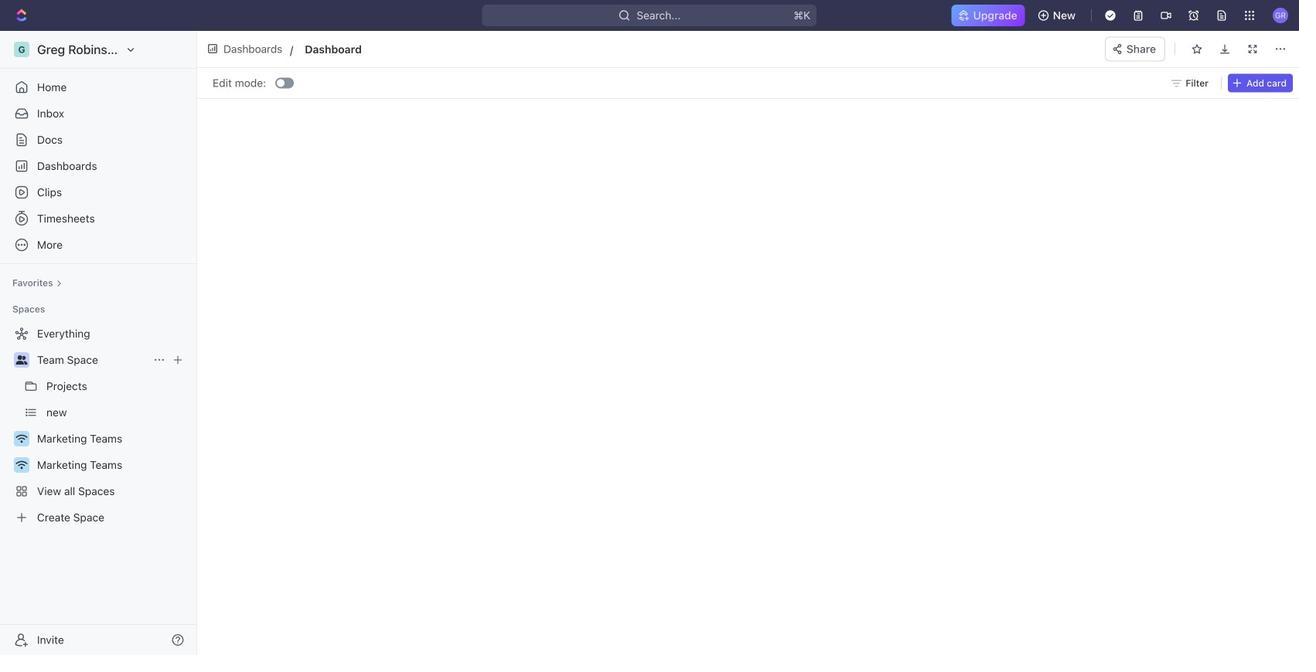 Task type: locate. For each thing, give the bounding box(es) containing it.
tree
[[6, 322, 190, 530]]

0 vertical spatial wifi image
[[16, 435, 27, 444]]

1 vertical spatial wifi image
[[16, 461, 27, 470]]

greg robinson's workspace, , element
[[14, 42, 29, 57]]

2 wifi image from the top
[[16, 461, 27, 470]]

wifi image
[[16, 435, 27, 444], [16, 461, 27, 470]]

None text field
[[305, 40, 642, 59]]



Task type: vqa. For each thing, say whether or not it's contained in the screenshot.
TASK NAME text field
no



Task type: describe. For each thing, give the bounding box(es) containing it.
sidebar navigation
[[0, 31, 200, 656]]

1 wifi image from the top
[[16, 435, 27, 444]]

user group image
[[16, 356, 27, 365]]

tree inside the sidebar navigation
[[6, 322, 190, 530]]



